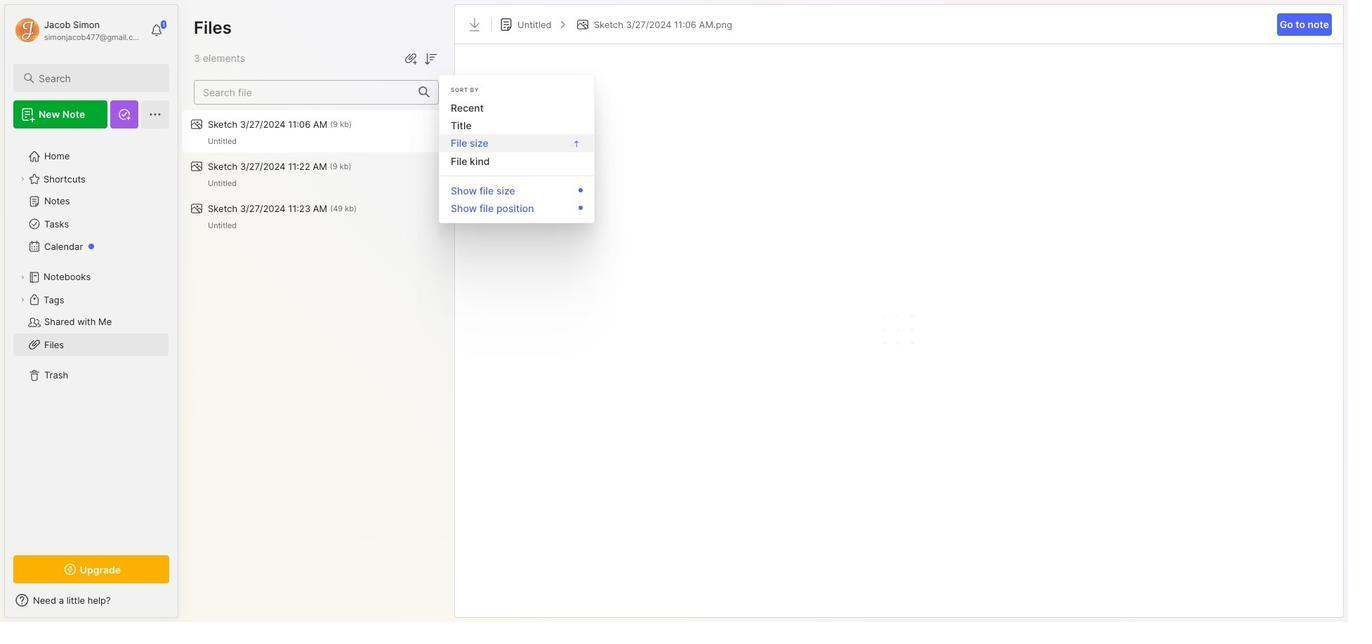 Task type: describe. For each thing, give the bounding box(es) containing it.
click to collapse image
[[177, 596, 188, 613]]

WHAT'S NEW field
[[5, 589, 178, 612]]

Search file text field
[[195, 81, 410, 104]]

expand notebooks image
[[18, 273, 27, 282]]

expand tags image
[[18, 296, 27, 304]]



Task type: vqa. For each thing, say whether or not it's contained in the screenshot.
tree inside the main Element
yes



Task type: locate. For each thing, give the bounding box(es) containing it.
tree inside the main element
[[5, 137, 178, 543]]

Account field
[[13, 16, 143, 44]]

preview image
[[878, 58, 921, 603]]

menu item
[[440, 134, 594, 152]]

tree
[[5, 137, 178, 543]]

main element
[[0, 0, 183, 622]]

vhjsd field
[[422, 49, 439, 67]]

dropdown list menu
[[440, 81, 594, 217]]

Search text field
[[39, 72, 157, 85]]

None search field
[[39, 70, 157, 86]]

none search field inside the main element
[[39, 70, 157, 86]]



